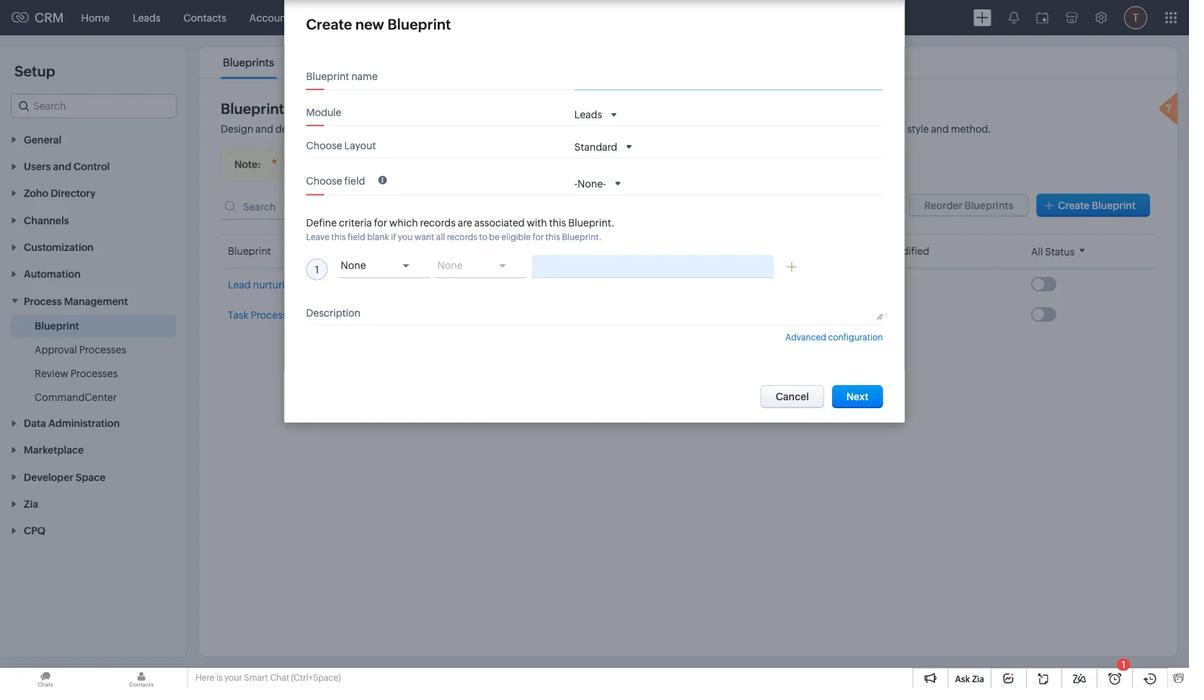 Task type: describe. For each thing, give the bounding box(es) containing it.
if
[[391, 232, 396, 242]]

deals link
[[306, 0, 355, 35]]

contacts link
[[172, 0, 238, 35]]

1 vertical spatial for
[[533, 232, 544, 242]]

lead for lead status
[[735, 279, 758, 290]]

0 vertical spatial records
[[420, 217, 456, 229]]

blueprints link
[[221, 56, 277, 69]]

none-
[[578, 178, 606, 190]]

1 the from the left
[[325, 159, 340, 170]]

are
[[458, 217, 473, 229]]

style
[[908, 123, 930, 135]]

lead for lead nurturing process
[[228, 279, 251, 291]]

nurturing
[[253, 279, 297, 291]]

your right matches
[[417, 123, 438, 135]]

Search text field
[[221, 194, 437, 220]]

advanced
[[786, 332, 827, 342]]

usage
[[300, 56, 332, 69]]

want
[[415, 232, 435, 242]]

-
[[575, 178, 578, 190]]

Leads field
[[575, 108, 621, 121]]

ask
[[956, 674, 971, 684]]

smart
[[244, 673, 268, 683]]

leads for leads field
[[575, 109, 603, 120]]

this right with
[[550, 217, 567, 229]]

sure
[[604, 123, 624, 135]]

-none-
[[575, 178, 606, 190]]

home link
[[70, 0, 121, 35]]

matches
[[375, 123, 415, 135]]

reports link
[[516, 0, 576, 35]]

work
[[882, 123, 906, 135]]

approval
[[35, 344, 77, 355]]

which
[[390, 217, 418, 229]]

1 vertical spatial records
[[447, 232, 478, 242]]

0 vertical spatial process
[[315, 123, 352, 135]]

criteria
[[339, 217, 372, 229]]

reports
[[528, 12, 564, 23]]

this down with
[[546, 232, 561, 242]]

you
[[398, 232, 413, 242]]

all
[[436, 232, 445, 242]]

your left the team's
[[826, 123, 847, 135]]

status
[[760, 279, 789, 290]]

1 horizontal spatial is
[[693, 123, 700, 135]]

1 that from the left
[[354, 123, 373, 135]]

calls
[[482, 12, 505, 23]]

advanced configuration
[[786, 332, 884, 342]]

copy
[[367, 159, 390, 170]]

usage link
[[298, 56, 334, 69]]

zia
[[973, 674, 985, 684]]

choose for choose layout
[[306, 140, 343, 152]]

review processes
[[35, 368, 118, 379]]

1 and from the left
[[256, 123, 274, 135]]

approval processes link
[[35, 342, 126, 357]]

making
[[567, 123, 602, 135]]

with
[[527, 217, 548, 229]]

services
[[719, 12, 759, 23]]

define criteria for which records are associated with this blueprint. leave this field blank if you want all records to be eligible for this blueprint.
[[306, 217, 615, 242]]

blueprint link
[[35, 318, 79, 333]]

lead nurturing process link
[[228, 278, 339, 292]]

process inside "link"
[[251, 309, 288, 321]]

leave
[[306, 232, 330, 242]]

create for create new blueprint
[[306, 16, 352, 33]]

task
[[228, 309, 249, 321]]

process inside 'link'
[[300, 279, 337, 291]]

choose field
[[306, 175, 365, 187]]

meetings
[[415, 12, 459, 23]]

1 vertical spatial is
[[216, 673, 223, 683]]

a
[[308, 123, 313, 135]]

be
[[490, 232, 500, 242]]

contacts
[[184, 12, 226, 23]]

module
[[306, 107, 342, 118]]

create for create blueprint
[[1059, 200, 1090, 211]]

products link
[[642, 0, 707, 35]]

2 and from the left
[[760, 123, 778, 135]]

note:
[[235, 159, 261, 170]]

of
[[392, 159, 402, 170]]

blueprint name
[[306, 71, 378, 82]]

choose layout
[[306, 140, 376, 152]]

3 and from the left
[[932, 123, 950, 135]]

accounts
[[250, 12, 295, 23]]

tasks link
[[355, 0, 404, 35]]

last modified
[[867, 245, 930, 257]]

new
[[356, 16, 385, 33]]

task process management link
[[228, 308, 354, 322]]

analytics
[[588, 12, 631, 23]]

ask zia
[[956, 674, 985, 684]]

create blueprint button
[[1037, 194, 1151, 217]]

projects link
[[770, 0, 831, 35]]

meetings link
[[404, 0, 470, 35]]

0 vertical spatial blueprint.
[[569, 217, 615, 229]]

1 none from the left
[[341, 259, 366, 271]]

commandcenter link
[[35, 390, 117, 404]]

crm link
[[12, 10, 64, 25]]

here
[[196, 673, 215, 683]]

management inside "link"
[[290, 309, 352, 321]]



Task type: locate. For each thing, give the bounding box(es) containing it.
1 vertical spatial standard
[[591, 279, 634, 290]]

1 horizontal spatial create
[[1059, 200, 1090, 211]]

leads link
[[121, 0, 172, 35]]

choose
[[306, 140, 343, 152], [306, 175, 343, 187]]

process
[[24, 295, 62, 307], [251, 309, 288, 321]]

management down lead nurturing process 'link'
[[290, 309, 352, 321]]

0 vertical spatial is
[[693, 123, 700, 135]]

leads down define criteria for which records are associated with this blueprint. leave this field blank if you want all records to be eligible for this blueprint.
[[448, 279, 476, 290]]

analytics link
[[576, 0, 642, 35]]

define
[[306, 217, 337, 229]]

processes for review processes
[[70, 368, 118, 379]]

home
[[81, 12, 110, 23]]

records down are
[[447, 232, 478, 242]]

management
[[64, 295, 128, 307], [290, 309, 352, 321]]

design
[[221, 123, 254, 135]]

0 vertical spatial create
[[306, 16, 352, 33]]

none
[[341, 259, 366, 271], [438, 259, 463, 271]]

is
[[693, 123, 700, 135], [216, 673, 223, 683]]

create inside "button"
[[1059, 200, 1090, 211]]

leads inside field
[[575, 109, 603, 120]]

1 vertical spatial choose
[[306, 175, 343, 187]]

2 horizontal spatial and
[[932, 123, 950, 135]]

processes down "approval processes" link
[[70, 368, 118, 379]]

deals
[[318, 12, 343, 23]]

list
[[210, 47, 345, 78]]

task process management
[[228, 309, 352, 321]]

0 horizontal spatial lead
[[228, 279, 251, 291]]

blueprints
[[223, 56, 274, 69]]

0 vertical spatial standard
[[575, 141, 618, 153]]

services link
[[707, 0, 770, 35]]

1 vertical spatial process
[[251, 309, 288, 321]]

products
[[654, 12, 696, 23]]

leads
[[133, 12, 161, 23], [575, 109, 603, 120], [448, 279, 476, 290]]

standard inside field
[[575, 141, 618, 153]]

1 vertical spatial layout
[[591, 245, 623, 257]]

define
[[276, 123, 306, 135]]

policy
[[509, 123, 538, 135]]

processes for approval processes
[[79, 344, 126, 355]]

lead inside 'link'
[[228, 279, 251, 291]]

1 choose from the top
[[306, 140, 343, 152]]

1 vertical spatial field
[[348, 232, 366, 242]]

0 horizontal spatial the
[[325, 159, 340, 170]]

records
[[420, 217, 456, 229], [447, 232, 478, 242]]

for down with
[[533, 232, 544, 242]]

1 vertical spatial to
[[479, 232, 488, 242]]

processes up the review processes
[[79, 344, 126, 355]]

choose up search text field
[[306, 175, 343, 187]]

accounts link
[[238, 0, 306, 35]]

process
[[315, 123, 352, 135], [300, 279, 337, 291]]

this right leave
[[332, 232, 346, 242]]

None button
[[761, 385, 825, 408], [833, 385, 884, 408], [761, 385, 825, 408], [833, 385, 884, 408]]

to
[[815, 123, 824, 135], [479, 232, 488, 242]]

blueprint. down none-
[[569, 217, 615, 229]]

that
[[354, 123, 373, 135], [626, 123, 645, 135]]

create blueprint
[[1059, 200, 1137, 211]]

0 vertical spatial leads
[[133, 12, 161, 23]]

modified
[[888, 245, 930, 257]]

1 horizontal spatial layout
[[591, 245, 623, 257]]

your left smart
[[224, 673, 242, 683]]

is right here
[[216, 673, 223, 683]]

blueprint.
[[470, 159, 516, 170]]

denotes
[[284, 159, 323, 170]]

choose down the a
[[306, 140, 343, 152]]

1 horizontal spatial management
[[290, 309, 352, 321]]

lead status
[[735, 279, 789, 290]]

2 lead from the left
[[228, 279, 251, 291]]

management inside dropdown button
[[64, 295, 128, 307]]

2 none field from the left
[[435, 255, 526, 278]]

1 none field from the left
[[339, 255, 430, 278]]

for up blank
[[374, 217, 388, 229]]

eligible
[[502, 232, 531, 242]]

(ctrl+space)
[[291, 673, 341, 683]]

0 vertical spatial choose
[[306, 140, 343, 152]]

None text field
[[532, 255, 775, 278], [575, 307, 884, 320], [532, 255, 775, 278], [575, 307, 884, 320]]

commandcenter
[[35, 391, 117, 403]]

streamlined
[[702, 123, 758, 135]]

process management
[[24, 295, 128, 307]]

2 horizontal spatial leads
[[575, 109, 603, 120]]

0 horizontal spatial and
[[256, 123, 274, 135]]

crm
[[35, 10, 64, 25]]

0 vertical spatial process
[[24, 295, 62, 307]]

none down all
[[438, 259, 463, 271]]

lead nurturing process
[[228, 279, 337, 291]]

1 vertical spatial create
[[1059, 200, 1090, 211]]

process up blueprint link
[[24, 295, 62, 307]]

none field down "be"
[[435, 255, 526, 278]]

layout down -none- field
[[591, 245, 623, 257]]

field
[[345, 175, 365, 187], [348, 232, 366, 242]]

published
[[421, 159, 468, 170]]

calls link
[[470, 0, 516, 35]]

1 vertical spatial leads
[[575, 109, 603, 120]]

processes
[[79, 344, 126, 355], [70, 368, 118, 379]]

0 vertical spatial field
[[345, 175, 365, 187]]

0 horizontal spatial leads
[[133, 12, 161, 23]]

field down draft
[[345, 175, 365, 187]]

0 vertical spatial for
[[374, 217, 388, 229]]

approval processes
[[35, 344, 126, 355]]

name
[[352, 71, 378, 82]]

contacts image
[[96, 668, 187, 688]]

blueprint inside "button"
[[1092, 200, 1137, 211]]

0 horizontal spatial none
[[341, 259, 366, 271]]

1 vertical spatial processes
[[70, 368, 118, 379]]

team's
[[849, 123, 880, 135]]

1 horizontal spatial and
[[760, 123, 778, 135]]

1 horizontal spatial leads
[[448, 279, 476, 290]]

list containing blueprints
[[210, 47, 345, 78]]

0 horizontal spatial management
[[64, 295, 128, 307]]

records up all
[[420, 217, 456, 229]]

Standard field
[[575, 140, 636, 153]]

chats image
[[0, 668, 91, 688]]

this
[[550, 217, 567, 229], [332, 232, 346, 242], [546, 232, 561, 242]]

your left data
[[647, 123, 668, 135]]

design and define a process that matches your organizational policy while making sure that your data is streamlined and adhere to your team's work style and method.
[[221, 123, 992, 135]]

create
[[306, 16, 352, 33], [1059, 200, 1090, 211]]

1 vertical spatial process
[[300, 279, 337, 291]]

process up description at left
[[300, 279, 337, 291]]

1 horizontal spatial to
[[815, 123, 824, 135]]

none down the criteria
[[341, 259, 366, 271]]

None field
[[339, 255, 430, 278], [435, 255, 526, 278]]

chat
[[270, 673, 289, 683]]

lead up the task
[[228, 279, 251, 291]]

to left "be"
[[479, 232, 488, 242]]

is right data
[[693, 123, 700, 135]]

0 horizontal spatial to
[[479, 232, 488, 242]]

1 horizontal spatial that
[[626, 123, 645, 135]]

2 none from the left
[[438, 259, 463, 271]]

here is your smart chat (ctrl+space)
[[196, 673, 341, 683]]

setup
[[14, 63, 55, 79]]

choose for choose field
[[306, 175, 343, 187]]

layout
[[345, 140, 376, 152], [591, 245, 623, 257]]

process management button
[[0, 287, 188, 314]]

that right sure
[[626, 123, 645, 135]]

none field down blank
[[339, 255, 430, 278]]

layout up draft
[[345, 140, 376, 152]]

*
[[272, 157, 277, 171]]

2 that from the left
[[626, 123, 645, 135]]

adhere
[[780, 123, 812, 135]]

0 vertical spatial to
[[815, 123, 824, 135]]

tasks
[[367, 12, 392, 23]]

and right style
[[932, 123, 950, 135]]

0 vertical spatial management
[[64, 295, 128, 307]]

last
[[867, 245, 886, 257]]

0 horizontal spatial is
[[216, 673, 223, 683]]

1 horizontal spatial none
[[438, 259, 463, 271]]

2 choose from the top
[[306, 175, 343, 187]]

and
[[256, 123, 274, 135], [760, 123, 778, 135], [932, 123, 950, 135]]

and left define
[[256, 123, 274, 135]]

0 vertical spatial layout
[[345, 140, 376, 152]]

1 horizontal spatial none field
[[435, 255, 526, 278]]

management up blueprint link
[[64, 295, 128, 307]]

the up choose field
[[325, 159, 340, 170]]

to inside define criteria for which records are associated with this blueprint. leave this field blank if you want all records to be eligible for this blueprint.
[[479, 232, 488, 242]]

method.
[[952, 123, 992, 135]]

while
[[540, 123, 565, 135]]

processes inside "link"
[[70, 368, 118, 379]]

the right of
[[404, 159, 419, 170]]

1 horizontal spatial for
[[533, 232, 544, 242]]

* denotes the draft copy of the published blueprint.
[[272, 157, 516, 171]]

process inside dropdown button
[[24, 295, 62, 307]]

projects
[[782, 12, 820, 23]]

-None- field
[[575, 177, 624, 190]]

data
[[670, 123, 691, 135]]

1 horizontal spatial lead
[[735, 279, 758, 290]]

process management region
[[0, 314, 188, 409]]

1 lead from the left
[[735, 279, 758, 290]]

field inside define criteria for which records are associated with this blueprint. leave this field blank if you want all records to be eligible for this blueprint.
[[348, 232, 366, 242]]

that up choose layout
[[354, 123, 373, 135]]

1 vertical spatial management
[[290, 309, 352, 321]]

review
[[35, 368, 68, 379]]

2 the from the left
[[404, 159, 419, 170]]

0 horizontal spatial that
[[354, 123, 373, 135]]

blueprint. down -
[[562, 232, 602, 242]]

leads for leads link
[[133, 12, 161, 23]]

0 horizontal spatial layout
[[345, 140, 376, 152]]

lead left status in the top of the page
[[735, 279, 758, 290]]

1 horizontal spatial process
[[251, 309, 288, 321]]

process right the task
[[251, 309, 288, 321]]

process up choose layout
[[315, 123, 352, 135]]

leads right home link
[[133, 12, 161, 23]]

leads up making
[[575, 109, 603, 120]]

field down the criteria
[[348, 232, 366, 242]]

draft
[[342, 159, 365, 170]]

blueprint inside process management region
[[35, 320, 79, 331]]

field
[[735, 245, 757, 257]]

2 vertical spatial leads
[[448, 279, 476, 290]]

0 horizontal spatial process
[[24, 295, 62, 307]]

0 vertical spatial processes
[[79, 344, 126, 355]]

organizational
[[441, 123, 507, 135]]

and left adhere on the top right
[[760, 123, 778, 135]]

0 horizontal spatial for
[[374, 217, 388, 229]]

1 vertical spatial blueprint.
[[562, 232, 602, 242]]

to right adhere on the top right
[[815, 123, 824, 135]]

0 horizontal spatial none field
[[339, 255, 430, 278]]

0 horizontal spatial create
[[306, 16, 352, 33]]

your
[[417, 123, 438, 135], [647, 123, 668, 135], [826, 123, 847, 135], [224, 673, 242, 683]]

1 horizontal spatial the
[[404, 159, 419, 170]]



Task type: vqa. For each thing, say whether or not it's contained in the screenshot.
you
yes



